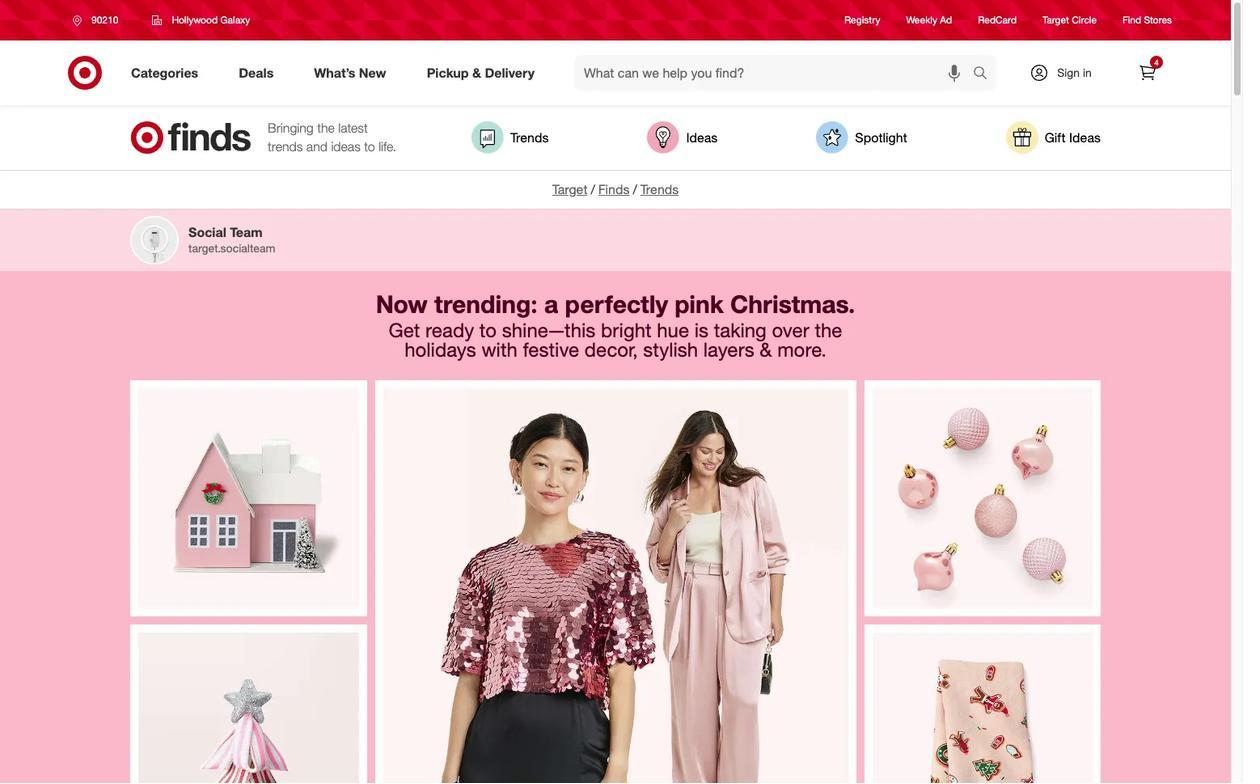 Task type: locate. For each thing, give the bounding box(es) containing it.
search
[[966, 66, 1005, 82]]

4
[[1155, 57, 1159, 67]]

& left over
[[760, 337, 772, 361]]

over
[[772, 318, 810, 342]]

0 horizontal spatial the
[[317, 120, 335, 136]]

target finds image
[[130, 121, 252, 154]]

perfectly
[[565, 289, 668, 319]]

ideas
[[686, 129, 718, 145], [1070, 129, 1101, 145]]

1 horizontal spatial the
[[815, 318, 843, 342]]

/
[[591, 181, 595, 197], [633, 181, 637, 197]]

categories
[[131, 64, 198, 81]]

finds link
[[598, 181, 630, 197]]

1 horizontal spatial ideas
[[1070, 129, 1101, 145]]

1 vertical spatial trends
[[641, 181, 679, 197]]

pickup
[[427, 64, 469, 81]]

finds
[[598, 181, 630, 197]]

0 horizontal spatial ideas
[[686, 129, 718, 145]]

trends down the delivery
[[510, 129, 549, 145]]

0 vertical spatial trends link
[[472, 121, 549, 154]]

1 ideas from the left
[[686, 129, 718, 145]]

target left finds link
[[552, 181, 588, 197]]

sign
[[1057, 66, 1080, 79]]

spotlight link
[[816, 121, 907, 154]]

search button
[[966, 55, 1005, 94]]

trends
[[510, 129, 549, 145], [641, 181, 679, 197]]

trends link right finds link
[[641, 181, 679, 197]]

0 horizontal spatial to
[[364, 138, 375, 155]]

0 vertical spatial trends
[[510, 129, 549, 145]]

ad
[[940, 14, 952, 26]]

now
[[376, 289, 428, 319]]

& inside now trending: a perfectly pink christmas. get ready to shine—this bright hue is taking over the holidays with festive decor, stylish layers & more.
[[760, 337, 772, 361]]

trends link down the delivery
[[472, 121, 549, 154]]

redcard
[[978, 14, 1017, 26]]

the inside bringing the latest trends and ideas to life.
[[317, 120, 335, 136]]

latest
[[338, 120, 368, 136]]

pickup & delivery
[[427, 64, 535, 81]]

what's
[[314, 64, 355, 81]]

get
[[389, 318, 420, 342]]

4 link
[[1130, 55, 1166, 91]]

target link
[[552, 181, 588, 197]]

0 horizontal spatial /
[[591, 181, 595, 197]]

gift ideas
[[1045, 129, 1101, 145]]

target circle link
[[1043, 13, 1097, 27]]

1 horizontal spatial target
[[1043, 14, 1069, 26]]

target for target / finds / trends
[[552, 181, 588, 197]]

What can we help you find? suggestions appear below search field
[[574, 55, 977, 91]]

1 vertical spatial to
[[480, 318, 497, 342]]

the up and
[[317, 120, 335, 136]]

1 horizontal spatial &
[[760, 337, 772, 361]]

stylish
[[643, 337, 698, 361]]

and
[[306, 138, 328, 155]]

& right the pickup
[[472, 64, 481, 81]]

find stores
[[1123, 14, 1172, 26]]

now trending: a perfectly pink christmas. get ready to shine—this bright hue is taking over the holidays with festive decor, stylish layers & more.
[[376, 289, 855, 361]]

1 vertical spatial the
[[815, 318, 843, 342]]

bringing the latest trends and ideas to life.
[[268, 120, 396, 155]]

a
[[544, 289, 558, 319]]

0 vertical spatial to
[[364, 138, 375, 155]]

target left circle
[[1043, 14, 1069, 26]]

to right the ready on the left
[[480, 318, 497, 342]]

what's new
[[314, 64, 386, 81]]

0 vertical spatial the
[[317, 120, 335, 136]]

1 horizontal spatial to
[[480, 318, 497, 342]]

to inside bringing the latest trends and ideas to life.
[[364, 138, 375, 155]]

ideas
[[331, 138, 361, 155]]

1 horizontal spatial trends
[[641, 181, 679, 197]]

target circle
[[1043, 14, 1097, 26]]

circle
[[1072, 14, 1097, 26]]

1 vertical spatial target
[[552, 181, 588, 197]]

/ right finds link
[[633, 181, 637, 197]]

trends link
[[472, 121, 549, 154], [641, 181, 679, 197]]

to left life.
[[364, 138, 375, 155]]

social team target.socialteam
[[188, 224, 275, 255]]

1 horizontal spatial /
[[633, 181, 637, 197]]

2 / from the left
[[633, 181, 637, 197]]

0 vertical spatial &
[[472, 64, 481, 81]]

sign in
[[1057, 66, 1092, 79]]

the
[[317, 120, 335, 136], [815, 318, 843, 342]]

1 horizontal spatial trends link
[[641, 181, 679, 197]]

trends right finds link
[[641, 181, 679, 197]]

/ left finds link
[[591, 181, 595, 197]]

to
[[364, 138, 375, 155], [480, 318, 497, 342]]

target.socialteam
[[188, 241, 275, 255]]

2 ideas from the left
[[1070, 129, 1101, 145]]

to inside now trending: a perfectly pink christmas. get ready to shine—this bright hue is taking over the holidays with festive decor, stylish layers & more.
[[480, 318, 497, 342]]

the right over
[[815, 318, 843, 342]]

0 vertical spatial target
[[1043, 14, 1069, 26]]

is
[[695, 318, 709, 342]]

target.socialteam avatar image image
[[132, 217, 177, 263]]

weekly ad link
[[906, 13, 952, 27]]

gift ideas link
[[1006, 121, 1101, 154]]

1 vertical spatial &
[[760, 337, 772, 361]]

0 horizontal spatial &
[[472, 64, 481, 81]]

90210
[[91, 14, 118, 26]]

0 horizontal spatial target
[[552, 181, 588, 197]]

90210 button
[[62, 6, 135, 35]]

delivery
[[485, 64, 535, 81]]

&
[[472, 64, 481, 81], [760, 337, 772, 361]]

pickup & delivery link
[[413, 55, 555, 91]]

target
[[1043, 14, 1069, 26], [552, 181, 588, 197]]



Task type: vqa. For each thing, say whether or not it's contained in the screenshot.
What's New link
yes



Task type: describe. For each thing, give the bounding box(es) containing it.
hollywood
[[172, 14, 218, 26]]

target / finds / trends
[[552, 181, 679, 197]]

taking
[[714, 318, 767, 342]]

trending:
[[435, 289, 538, 319]]

0 horizontal spatial trends link
[[472, 121, 549, 154]]

new
[[359, 64, 386, 81]]

more.
[[778, 337, 827, 361]]

hue
[[657, 318, 689, 342]]

target for target circle
[[1043, 14, 1069, 26]]

redcard link
[[978, 13, 1017, 27]]

what's new link
[[300, 55, 407, 91]]

weekly ad
[[906, 14, 952, 26]]

shine—this
[[502, 318, 596, 342]]

spotlight
[[855, 129, 907, 145]]

team
[[230, 224, 263, 240]]

hollywood galaxy
[[172, 14, 250, 26]]

find
[[1123, 14, 1142, 26]]

with
[[482, 337, 518, 361]]

the inside now trending: a perfectly pink christmas. get ready to shine—this bright hue is taking over the holidays with festive decor, stylish layers & more.
[[815, 318, 843, 342]]

categories link
[[117, 55, 219, 91]]

registry link
[[845, 13, 881, 27]]

deals link
[[225, 55, 294, 91]]

sign in link
[[1016, 55, 1117, 91]]

weekly
[[906, 14, 938, 26]]

registry
[[845, 14, 881, 26]]

galaxy
[[220, 14, 250, 26]]

social
[[188, 224, 226, 240]]

gift
[[1045, 129, 1066, 145]]

in
[[1083, 66, 1092, 79]]

ready
[[426, 318, 474, 342]]

ideas link
[[648, 121, 718, 154]]

find stores link
[[1123, 13, 1172, 27]]

trends
[[268, 138, 303, 155]]

bringing
[[268, 120, 314, 136]]

deals
[[239, 64, 274, 81]]

life.
[[379, 138, 396, 155]]

1 / from the left
[[591, 181, 595, 197]]

decor,
[[585, 337, 638, 361]]

bright
[[601, 318, 652, 342]]

holidays
[[405, 337, 476, 361]]

festive
[[523, 337, 579, 361]]

christmas.
[[731, 289, 855, 319]]

1 vertical spatial trends link
[[641, 181, 679, 197]]

layers
[[704, 337, 755, 361]]

0 horizontal spatial trends
[[510, 129, 549, 145]]

stores
[[1144, 14, 1172, 26]]

hollywood galaxy button
[[142, 6, 261, 35]]

pink
[[675, 289, 724, 319]]



